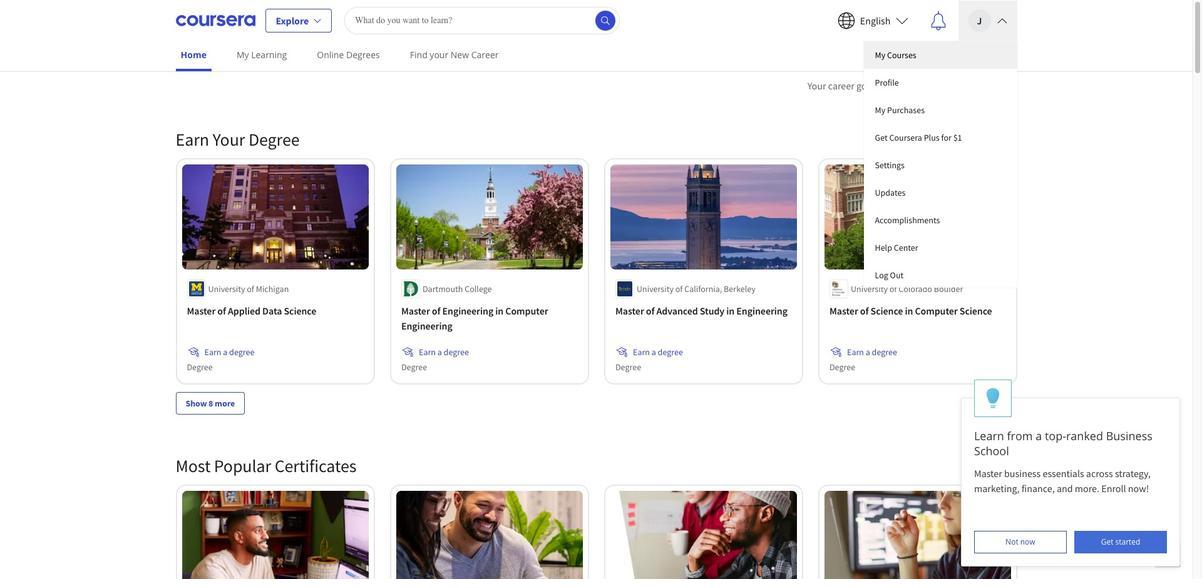 Task type: vqa. For each thing, say whether or not it's contained in the screenshot.
of associated with Advanced
yes



Task type: describe. For each thing, give the bounding box(es) containing it.
courses
[[887, 49, 916, 60]]

home
[[181, 49, 207, 61]]

of for california,
[[675, 283, 682, 295]]

a for advanced
[[651, 347, 656, 358]]

my for my purchases
[[875, 104, 885, 116]]

in for master of science in computer science
[[905, 305, 913, 317]]

my for my courses
[[875, 49, 885, 60]]

now
[[1020, 537, 1035, 548]]

for
[[941, 132, 952, 143]]

master of engineering in computer engineering
[[401, 305, 548, 332]]

my learning
[[237, 49, 287, 61]]

earn a degree for applied
[[204, 347, 254, 358]]

help center
[[875, 242, 918, 253]]

a inside learn from a top-ranked business school
[[1036, 429, 1042, 444]]

a for engineering
[[437, 347, 442, 358]]

a for science
[[865, 347, 870, 358]]

not now button
[[974, 532, 1067, 554]]

master of applied data science link
[[187, 303, 363, 318]]

of for advanced
[[646, 305, 654, 317]]

earn for master of engineering in computer engineering
[[419, 347, 435, 358]]

university for applied
[[208, 283, 245, 295]]

earn your degree collection element
[[168, 108, 1025, 435]]

explore button
[[265, 8, 332, 32]]

engineering down college
[[442, 305, 493, 317]]

2 science from the left
[[870, 305, 903, 317]]

popular
[[214, 455, 271, 477]]

degrees
[[346, 49, 380, 61]]

career
[[471, 49, 499, 61]]

8
[[209, 398, 213, 409]]

j menu
[[864, 41, 1017, 288]]

master of science in computer science
[[829, 305, 992, 317]]

my purchases link
[[864, 96, 1017, 124]]

j button
[[958, 0, 1017, 40]]

learn from a top-ranked business school
[[974, 429, 1153, 459]]

degree for master of advanced study in engineering
[[615, 362, 641, 373]]

english button
[[828, 0, 918, 40]]

my purchases
[[875, 104, 925, 116]]

of for applied
[[217, 305, 226, 317]]

3 science from the left
[[959, 305, 992, 317]]

settings link
[[864, 151, 1017, 179]]

from
[[1007, 429, 1033, 444]]

help
[[875, 242, 892, 253]]

marketing,
[[974, 483, 1020, 495]]

settings
[[875, 159, 905, 171]]

line chart image
[[833, 150, 848, 165]]

What do you want to learn? text field
[[344, 7, 620, 34]]

of for colorado
[[889, 283, 897, 295]]

my learning link
[[232, 41, 292, 69]]

get started link
[[1075, 532, 1167, 554]]

top-
[[1045, 429, 1066, 444]]

find
[[410, 49, 427, 61]]

started
[[1115, 537, 1140, 548]]

master of applied data science
[[187, 305, 316, 317]]

university for science
[[851, 283, 887, 295]]

enroll
[[1101, 483, 1126, 495]]

earn a degree for engineering
[[419, 347, 469, 358]]

most popular certificates collection element
[[168, 435, 1025, 580]]

ranked
[[1066, 429, 1103, 444]]

earn for master of advanced study in engineering
[[633, 347, 650, 358]]

berkeley
[[724, 283, 755, 295]]

profile
[[875, 77, 899, 88]]

study
[[700, 305, 724, 317]]

learning
[[251, 49, 287, 61]]

california,
[[684, 283, 722, 295]]

get coursera plus for $1 link
[[864, 124, 1017, 151]]

data
[[262, 305, 282, 317]]

degree for engineering
[[443, 347, 469, 358]]

accomplishments
[[875, 214, 940, 226]]

find your new career
[[410, 49, 499, 61]]

of for engineering
[[432, 305, 440, 317]]

dartmouth college
[[422, 283, 492, 295]]

finance,
[[1022, 483, 1055, 495]]

accomplishments link
[[864, 206, 1017, 234]]

earn a degree for science
[[847, 347, 897, 358]]

home link
[[176, 41, 212, 71]]

degree for master of science in computer science
[[829, 362, 855, 373]]

your inside "element"
[[213, 128, 245, 151]]

is
[[876, 80, 883, 92]]

help center link
[[864, 234, 1017, 261]]

boulder
[[934, 283, 963, 295]]

out
[[890, 270, 904, 281]]

my courses link
[[864, 41, 1017, 69]]

and
[[1057, 483, 1073, 495]]

most popular certificates
[[176, 455, 356, 477]]

of for science
[[860, 305, 868, 317]]

show 8 more
[[186, 398, 235, 409]]

center
[[894, 242, 918, 253]]

school
[[974, 444, 1009, 459]]

earn a degree for advanced
[[633, 347, 683, 358]]

computer for science
[[915, 305, 957, 317]]

1 horizontal spatial your
[[807, 80, 826, 92]]

business
[[1004, 468, 1041, 480]]

university of colorado boulder
[[851, 283, 963, 295]]

find your new career link
[[405, 41, 504, 69]]

log
[[875, 270, 888, 281]]

get started
[[1101, 537, 1140, 548]]

show
[[186, 398, 207, 409]]

degree for advanced
[[657, 347, 683, 358]]

dartmouth
[[422, 283, 463, 295]]

degree for applied
[[229, 347, 254, 358]]

log out
[[875, 270, 904, 281]]

master for master of applied data science
[[187, 305, 216, 317]]



Task type: locate. For each thing, give the bounding box(es) containing it.
michigan
[[256, 283, 289, 295]]

of inside master of engineering in computer engineering
[[432, 305, 440, 317]]

degree down master of science in computer science
[[872, 347, 897, 358]]

of up advanced
[[675, 283, 682, 295]]

master inside master business essentials across strategy, marketing, finance, and more. enroll now!
[[974, 468, 1002, 480]]

business
[[1106, 429, 1153, 444]]

of left michigan
[[247, 283, 254, 295]]

learn
[[974, 429, 1004, 444]]

engineering
[[442, 305, 493, 317], [736, 305, 787, 317], [401, 320, 452, 332]]

my down is at top
[[875, 104, 885, 116]]

1 computer from the left
[[505, 305, 548, 317]]

my left learning
[[237, 49, 249, 61]]

degree for master of applied data science
[[187, 362, 213, 373]]

master for master of science in computer science
[[829, 305, 858, 317]]

not
[[1006, 537, 1018, 548]]

strategy,
[[1115, 468, 1151, 480]]

earn your degree
[[176, 128, 300, 151]]

1 university from the left
[[208, 283, 245, 295]]

earn a degree down master of science in computer science
[[847, 347, 897, 358]]

1 degree from the left
[[229, 347, 254, 358]]

essentials
[[1043, 468, 1084, 480]]

my left courses
[[875, 49, 885, 60]]

get for get started
[[1101, 537, 1114, 548]]

1 horizontal spatial university
[[636, 283, 673, 295]]

degree down advanced
[[657, 347, 683, 358]]

smile image
[[833, 195, 848, 210]]

science down university of colorado boulder
[[870, 305, 903, 317]]

0 horizontal spatial your
[[213, 128, 245, 151]]

1 earn a degree from the left
[[204, 347, 254, 358]]

get coursera plus for $1
[[875, 132, 962, 143]]

1 horizontal spatial science
[[870, 305, 903, 317]]

0 horizontal spatial in
[[495, 305, 503, 317]]

alice element
[[961, 380, 1180, 567]]

master inside master of engineering in computer engineering
[[401, 305, 430, 317]]

of for michigan
[[247, 283, 254, 295]]

university up advanced
[[636, 283, 673, 295]]

1 vertical spatial your
[[213, 128, 245, 151]]

1 in from the left
[[495, 305, 503, 317]]

plus
[[924, 132, 940, 143]]

degree for science
[[872, 347, 897, 358]]

degree down applied
[[229, 347, 254, 358]]

3 earn a degree from the left
[[633, 347, 683, 358]]

repeat image
[[833, 172, 848, 187]]

2 university from the left
[[636, 283, 673, 295]]

university for advanced
[[636, 283, 673, 295]]

1 horizontal spatial get
[[1101, 537, 1114, 548]]

3 in from the left
[[905, 305, 913, 317]]

in
[[495, 305, 503, 317], [726, 305, 734, 317], [905, 305, 913, 317]]

0 horizontal spatial get
[[875, 132, 888, 143]]

None search field
[[344, 7, 620, 34]]

updates link
[[864, 179, 1017, 206]]

most
[[176, 455, 211, 477]]

2 horizontal spatial in
[[905, 305, 913, 317]]

get left started
[[1101, 537, 1114, 548]]

a for applied
[[223, 347, 227, 358]]

of left advanced
[[646, 305, 654, 317]]

2 in from the left
[[726, 305, 734, 317]]

main content containing earn your degree
[[0, 63, 1193, 580]]

certificates
[[275, 455, 356, 477]]

log out button
[[864, 261, 1017, 288]]

applied
[[228, 305, 260, 317]]

earn
[[176, 128, 209, 151], [204, 347, 221, 358], [419, 347, 435, 358], [633, 347, 650, 358], [847, 347, 864, 358]]

$1
[[953, 132, 962, 143]]

english
[[860, 14, 891, 27]]

pending
[[885, 80, 921, 92]]

online
[[317, 49, 344, 61]]

j
[[977, 14, 982, 27]]

updates
[[875, 187, 906, 198]]

master for master of engineering in computer engineering
[[401, 305, 430, 317]]

earn for master of science in computer science
[[847, 347, 864, 358]]

in inside master of engineering in computer engineering
[[495, 305, 503, 317]]

advanced
[[656, 305, 698, 317]]

your
[[430, 49, 448, 61]]

0 horizontal spatial science
[[284, 305, 316, 317]]

lightbulb tip image
[[986, 388, 1000, 410]]

a
[[223, 347, 227, 358], [437, 347, 442, 358], [651, 347, 656, 358], [865, 347, 870, 358], [1036, 429, 1042, 444]]

profile link
[[864, 69, 1017, 96]]

of down log out
[[889, 283, 897, 295]]

master business essentials across strategy, marketing, finance, and more. enroll now!
[[974, 468, 1153, 495]]

university up applied
[[208, 283, 245, 295]]

0 horizontal spatial university
[[208, 283, 245, 295]]

show 8 more button
[[176, 392, 245, 415]]

more.
[[1075, 483, 1100, 495]]

master of advanced study in engineering
[[615, 305, 787, 317]]

university down log
[[851, 283, 887, 295]]

2 horizontal spatial university
[[851, 283, 887, 295]]

earn a degree down master of engineering in computer engineering on the bottom left of page
[[419, 347, 469, 358]]

get for get coursera plus for $1
[[875, 132, 888, 143]]

1 horizontal spatial computer
[[915, 305, 957, 317]]

now!
[[1128, 483, 1149, 495]]

earn a degree down advanced
[[633, 347, 683, 358]]

science
[[284, 305, 316, 317], [870, 305, 903, 317], [959, 305, 992, 317]]

0 vertical spatial your
[[807, 80, 826, 92]]

help center image
[[1160, 547, 1175, 562]]

earn a degree down applied
[[204, 347, 254, 358]]

2 horizontal spatial science
[[959, 305, 992, 317]]

your career goal is pending
[[807, 80, 921, 92]]

university of michigan
[[208, 283, 289, 295]]

my for my learning
[[237, 49, 249, 61]]

get left coursera
[[875, 132, 888, 143]]

engineering down dartmouth
[[401, 320, 452, 332]]

career
[[828, 80, 855, 92]]

master
[[187, 305, 216, 317], [401, 305, 430, 317], [615, 305, 644, 317], [829, 305, 858, 317], [974, 468, 1002, 480]]

more
[[215, 398, 235, 409]]

online degrees link
[[312, 41, 385, 69]]

coursera
[[889, 132, 922, 143]]

explore
[[276, 14, 309, 27]]

0 horizontal spatial computer
[[505, 305, 548, 317]]

of down dartmouth
[[432, 305, 440, 317]]

engineering down berkeley
[[736, 305, 787, 317]]

4 earn a degree from the left
[[847, 347, 897, 358]]

2 earn a degree from the left
[[419, 347, 469, 358]]

science right 'data'
[[284, 305, 316, 317]]

master for master of advanced study in engineering
[[615, 305, 644, 317]]

my
[[237, 49, 249, 61], [875, 49, 885, 60], [875, 104, 885, 116]]

across
[[1086, 468, 1113, 480]]

2 degree from the left
[[443, 347, 469, 358]]

1 science from the left
[[284, 305, 316, 317]]

get inside "alice" element
[[1101, 537, 1114, 548]]

2 computer from the left
[[915, 305, 957, 317]]

in for master of engineering in computer engineering
[[495, 305, 503, 317]]

online degrees
[[317, 49, 380, 61]]

computer inside master of engineering in computer engineering
[[505, 305, 548, 317]]

degree
[[249, 128, 300, 151], [187, 362, 213, 373], [401, 362, 427, 373], [615, 362, 641, 373], [829, 362, 855, 373]]

degree down master of engineering in computer engineering on the bottom left of page
[[443, 347, 469, 358]]

master of science in computer science link
[[829, 303, 1006, 318]]

goal
[[857, 80, 874, 92]]

master for master business essentials across strategy, marketing, finance, and more. enroll now!
[[974, 468, 1002, 480]]

of down university of colorado boulder
[[860, 305, 868, 317]]

university of california, berkeley
[[636, 283, 755, 295]]

3 university from the left
[[851, 283, 887, 295]]

engineering for master of engineering in computer engineering
[[401, 320, 452, 332]]

coursera image
[[176, 10, 255, 30]]

earn a degree
[[204, 347, 254, 358], [419, 347, 469, 358], [633, 347, 683, 358], [847, 347, 897, 358]]

college
[[464, 283, 492, 295]]

of left applied
[[217, 305, 226, 317]]

master of advanced study in engineering link
[[615, 303, 792, 318]]

new
[[451, 49, 469, 61]]

university
[[208, 283, 245, 295], [636, 283, 673, 295], [851, 283, 887, 295]]

science down boulder
[[959, 305, 992, 317]]

my inside "link"
[[875, 104, 885, 116]]

main content
[[0, 63, 1193, 580]]

1 horizontal spatial in
[[726, 305, 734, 317]]

4 degree from the left
[[872, 347, 897, 358]]

engineering for master of advanced study in engineering
[[736, 305, 787, 317]]

earn for master of applied data science
[[204, 347, 221, 358]]

your
[[807, 80, 826, 92], [213, 128, 245, 151]]

1 vertical spatial get
[[1101, 537, 1114, 548]]

degree for master of engineering in computer engineering
[[401, 362, 427, 373]]

0 vertical spatial get
[[875, 132, 888, 143]]

3 degree from the left
[[657, 347, 683, 358]]

master of engineering in computer engineering link
[[401, 303, 578, 333]]

get inside j "menu"
[[875, 132, 888, 143]]

computer for engineering
[[505, 305, 548, 317]]

computer
[[505, 305, 548, 317], [915, 305, 957, 317]]

purchases
[[887, 104, 925, 116]]



